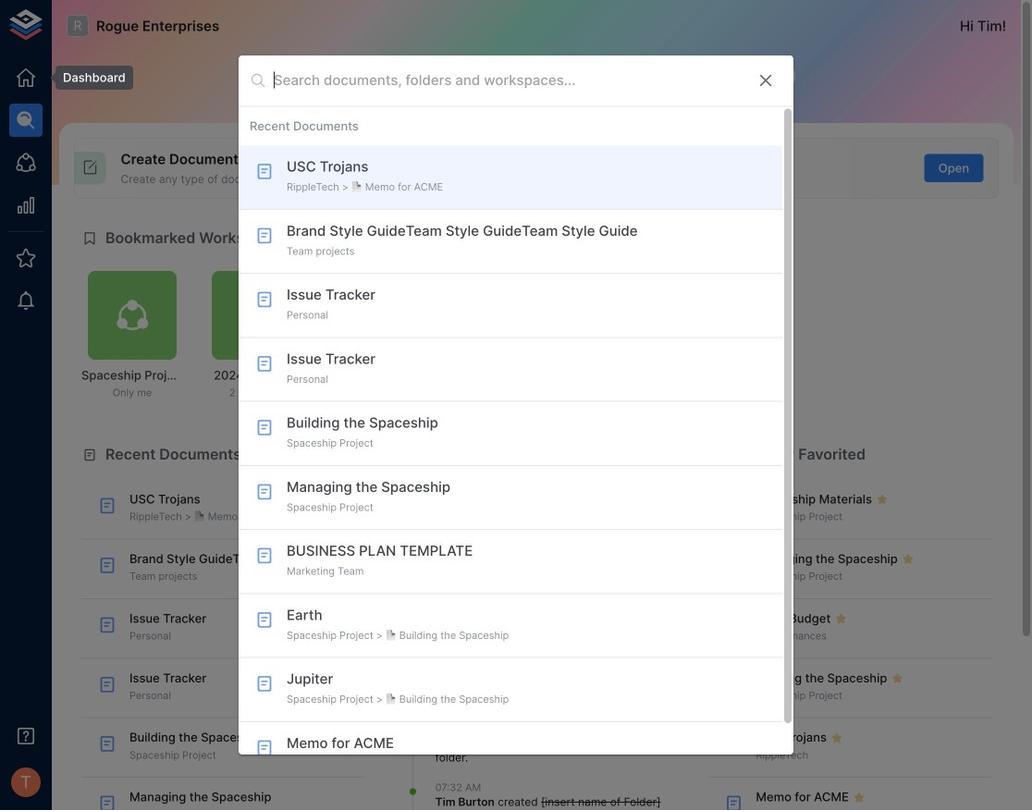 Task type: vqa. For each thing, say whether or not it's contained in the screenshot.
tooltip on the left top
yes



Task type: locate. For each thing, give the bounding box(es) containing it.
Search documents, folders and workspaces... text field
[[274, 66, 742, 95]]

tooltip
[[43, 66, 133, 90]]

dialog
[[239, 55, 794, 786]]



